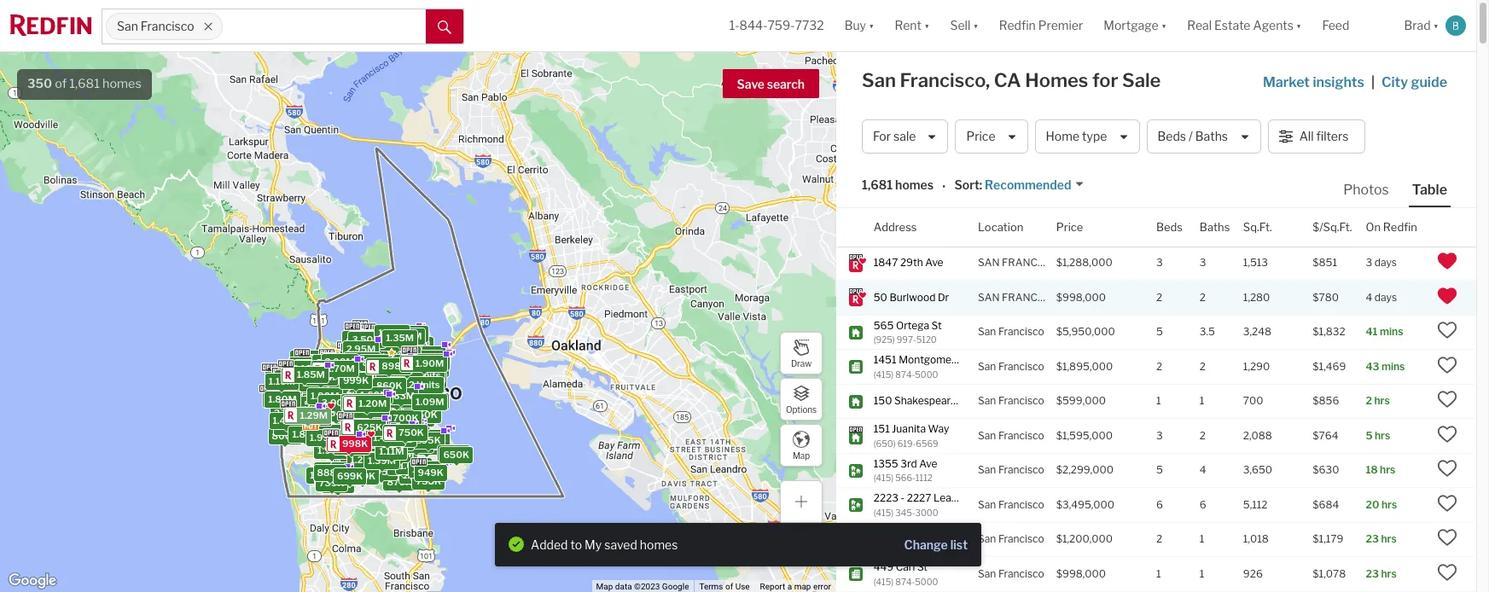 Task type: describe. For each thing, give the bounding box(es) containing it.
125 thrift st (415) 345-3000
[[874, 526, 939, 552]]

favorite this home image for 5 hrs
[[1438, 424, 1458, 445]]

market insights | city guide
[[1264, 74, 1448, 91]]

23 for $1,078
[[1367, 568, 1380, 580]]

2 $998,000 from the top
[[1057, 568, 1107, 580]]

location button
[[979, 208, 1024, 247]]

1355
[[874, 457, 899, 470]]

1847
[[874, 256, 898, 269]]

0 vertical spatial 4.30m
[[361, 389, 392, 401]]

3.75m
[[370, 377, 399, 389]]

buy ▾ button
[[835, 0, 885, 51]]

san for 151 juanita way
[[979, 429, 997, 442]]

41
[[1367, 326, 1378, 338]]

0 vertical spatial 1.53m
[[269, 372, 297, 384]]

4.65m
[[350, 331, 380, 343]]

1 horizontal spatial 1.39m
[[415, 374, 443, 386]]

hrs for $630
[[1381, 464, 1396, 477]]

st for 125 thrift st (415) 345-3000
[[923, 526, 933, 539]]

google
[[662, 582, 689, 592]]

0 horizontal spatial 799k
[[334, 471, 359, 482]]

2.74m
[[366, 415, 395, 426]]

50
[[874, 291, 888, 304]]

for
[[1093, 69, 1119, 91]]

sale
[[894, 129, 916, 144]]

thrift
[[894, 526, 921, 539]]

sort :
[[955, 178, 983, 192]]

2 hrs
[[1367, 395, 1391, 408]]

sq.ft. button
[[1244, 208, 1273, 247]]

1 horizontal spatial 2.95m
[[380, 427, 410, 439]]

1 vertical spatial baths
[[1200, 220, 1231, 234]]

|
[[1372, 74, 1376, 91]]

hrs for $856
[[1375, 395, 1391, 408]]

favorite this home image for 20 hrs
[[1438, 493, 1458, 514]]

map for map data ©2023 google
[[596, 582, 613, 592]]

address
[[874, 220, 917, 234]]

950k up 595k
[[369, 452, 395, 464]]

0 horizontal spatial 2.95m
[[346, 343, 376, 355]]

1 vertical spatial 1.58m
[[372, 395, 400, 407]]

▾ for mortgage ▾
[[1162, 18, 1167, 33]]

1 6 from the left
[[1157, 499, 1164, 511]]

0 vertical spatial 1.49m
[[384, 338, 412, 349]]

map
[[795, 582, 812, 592]]

0 vertical spatial 599k
[[326, 358, 352, 370]]

874- inside the 449 carl st (415) 874-5000
[[896, 577, 916, 587]]

on redfin button
[[1367, 208, 1418, 247]]

type
[[1083, 129, 1108, 144]]

20 hrs
[[1367, 499, 1398, 511]]

1112
[[916, 473, 933, 483]]

st for 449 carl st (415) 874-5000
[[918, 561, 928, 574]]

1 horizontal spatial 4
[[1200, 464, 1207, 477]]

3.83m
[[377, 423, 407, 435]]

(925)
[[874, 335, 895, 345]]

3000 inside the 2223 - 2227 leavenworth st (415) 345-3000
[[916, 508, 939, 518]]

1.43m
[[323, 392, 351, 404]]

shakespeare
[[895, 395, 957, 408]]

3,248
[[1244, 326, 1272, 338]]

2 vertical spatial 1.45m
[[398, 407, 426, 419]]

0 vertical spatial 5 units
[[383, 348, 415, 360]]

0 vertical spatial 629k
[[398, 329, 423, 341]]

redfin inside button
[[1384, 220, 1418, 234]]

635k
[[414, 440, 440, 452]]

terms
[[700, 582, 724, 592]]

city guide link
[[1382, 73, 1451, 93]]

feed
[[1323, 18, 1350, 33]]

4 days
[[1367, 291, 1398, 304]]

5000 inside the 449 carl st (415) 874-5000
[[916, 577, 939, 587]]

francisco for 2223 - 2227 leavenworth st
[[999, 499, 1045, 511]]

$1,832
[[1313, 326, 1346, 338]]

favorite this home image for 18 hrs
[[1438, 459, 1458, 479]]

0 vertical spatial 849k
[[381, 339, 407, 351]]

hrs for $764
[[1376, 429, 1391, 442]]

23 hrs for $1,179
[[1367, 533, 1397, 546]]

remove outline
[[678, 543, 764, 558]]

1 vertical spatial 1.49m
[[385, 432, 413, 444]]

2 vertical spatial 1.25m
[[349, 444, 377, 456]]

days for 4 days
[[1375, 291, 1398, 304]]

645k
[[360, 350, 385, 362]]

3 down the baths button
[[1200, 256, 1207, 269]]

2223 - 2227 leavenworth st link
[[874, 492, 1010, 506]]

1 horizontal spatial 849k
[[409, 371, 435, 383]]

carl
[[896, 561, 916, 574]]

0 horizontal spatial 2.10m
[[293, 362, 321, 374]]

list
[[951, 538, 968, 552]]

1.10m down 2.48m
[[353, 369, 380, 381]]

0 vertical spatial 879k
[[366, 377, 392, 389]]

save search button
[[723, 69, 820, 98]]

1 horizontal spatial 3.20m
[[359, 439, 388, 451]]

san francisco for 125 thrift st
[[979, 533, 1045, 546]]

st for 150 shakespeare st
[[959, 395, 970, 408]]

860k
[[376, 379, 403, 391]]

$684
[[1313, 499, 1340, 511]]

1 horizontal spatial price
[[1057, 220, 1084, 234]]

francisco for 1451 montgomery st #8
[[999, 360, 1045, 373]]

1.10m up 840k at the left bottom of page
[[390, 400, 417, 412]]

user photo image
[[1446, 15, 1467, 36]]

1 vertical spatial 5 units
[[366, 411, 398, 423]]

2.48m
[[349, 351, 378, 363]]

favorite this home image for 41 mins
[[1438, 321, 1458, 341]]

4 for 4 units
[[361, 390, 367, 402]]

map button
[[780, 424, 823, 467]]

1 vertical spatial 789k
[[367, 382, 393, 394]]

2 vertical spatial 2.30m
[[389, 417, 418, 429]]

favorite this home image for 43 mins
[[1438, 355, 1458, 376]]

for
[[873, 129, 891, 144]]

840k
[[384, 417, 410, 429]]

790k
[[380, 365, 405, 377]]

data
[[615, 582, 632, 592]]

mortgage ▾ button
[[1104, 0, 1167, 51]]

848k
[[391, 461, 417, 473]]

san for san francisco $998,000
[[979, 291, 1000, 304]]

san francisco for 565 ortega st
[[979, 326, 1045, 338]]

of for terms
[[726, 582, 734, 592]]

real
[[1188, 18, 1212, 33]]

(415) inside 1451 montgomery st #8 (415) 874-5000
[[874, 369, 894, 380]]

draw
[[791, 358, 812, 368]]

485k
[[352, 420, 378, 432]]

mortgage ▾ button
[[1094, 0, 1178, 51]]

5120
[[917, 335, 937, 345]]

all
[[1300, 129, 1314, 144]]

(415) for 125
[[874, 542, 894, 552]]

950k down 1.09m
[[412, 409, 438, 421]]

20
[[1367, 499, 1380, 511]]

redfin inside button
[[1000, 18, 1036, 33]]

2.08m
[[298, 361, 328, 373]]

section containing added to my saved homes
[[495, 523, 982, 567]]

terms of use
[[700, 582, 750, 592]]

700
[[1244, 395, 1264, 408]]

0 vertical spatial 1.58m
[[364, 374, 393, 386]]

my
[[585, 537, 602, 552]]

hrs for $1,078
[[1382, 568, 1397, 580]]

ave for 1355 3rd ave (415) 566-1112
[[920, 457, 938, 470]]

way
[[929, 423, 950, 435]]

1 vertical spatial 749k
[[346, 380, 371, 392]]

1 inside "map" 'region'
[[389, 354, 393, 366]]

2.55m
[[292, 359, 322, 371]]

1 vertical spatial 898k
[[405, 412, 431, 424]]

1 vertical spatial 1.45m
[[372, 383, 401, 395]]

san for 125 thrift st
[[979, 533, 997, 546]]

1.10m up 595k
[[367, 449, 394, 461]]

0 vertical spatial 550k
[[374, 338, 400, 350]]

1451 montgomery st #8 link
[[874, 353, 989, 368]]

0 horizontal spatial price button
[[956, 120, 1028, 154]]

google image
[[4, 570, 61, 593]]

1 horizontal spatial 878k
[[416, 355, 441, 367]]

unfavorite this home image
[[1438, 251, 1458, 272]]

(415) for 449
[[874, 577, 894, 587]]

baths button
[[1200, 208, 1231, 247]]

real estate agents ▾ button
[[1178, 0, 1313, 51]]

buy ▾
[[845, 18, 875, 33]]

150 shakespeare st
[[874, 395, 970, 408]]

4.25m
[[344, 350, 374, 362]]

345- inside 125 thrift st (415) 345-3000
[[896, 542, 916, 552]]

▾ for brad ▾
[[1434, 18, 1440, 33]]

1451 montgomery st #8 (415) 874-5000
[[874, 353, 989, 380]]

0 vertical spatial 1.25m
[[278, 372, 306, 384]]

1 horizontal spatial 2.10m
[[332, 373, 360, 385]]

0 horizontal spatial 1.39m
[[368, 454, 396, 466]]

san for san francisco $1,288,000
[[979, 256, 1000, 269]]

2 vertical spatial 749k
[[371, 394, 396, 406]]

1 vertical spatial 4.30m
[[356, 404, 386, 416]]

1 1.00m from the left
[[357, 460, 386, 472]]

1 horizontal spatial price button
[[1057, 208, 1084, 247]]

1 horizontal spatial 1.68m
[[345, 420, 373, 432]]

1 vertical spatial 1.53m
[[297, 398, 326, 410]]

345- inside the 2223 - 2227 leavenworth st (415) 345-3000
[[896, 508, 916, 518]]

map data ©2023 google
[[596, 582, 689, 592]]

1355 3rd ave (415) 566-1112
[[874, 457, 938, 483]]

151
[[874, 423, 890, 435]]

san francisco for 2223 - 2227 leavenworth st
[[979, 499, 1045, 511]]

san francisco for 1451 montgomery st #8
[[979, 360, 1045, 373]]

san for 565 ortega st
[[979, 326, 997, 338]]

2 675k from the left
[[375, 352, 400, 364]]

homes inside 1,681 homes •
[[896, 178, 934, 192]]

5000 inside 1451 montgomery st #8 (415) 874-5000
[[916, 369, 939, 380]]

0 horizontal spatial 1,681
[[69, 76, 100, 91]]

719k
[[314, 371, 337, 383]]

619-
[[898, 438, 916, 449]]

449
[[874, 561, 894, 574]]

added to my saved homes
[[531, 537, 678, 552]]

$1,288,000
[[1057, 256, 1113, 269]]

sq.ft.
[[1244, 220, 1273, 234]]

0 vertical spatial 2.30m
[[389, 345, 419, 357]]

2.80m up the 1.38m
[[348, 394, 377, 406]]

all filters
[[1300, 129, 1349, 144]]

mortgage ▾
[[1104, 18, 1167, 33]]

0 horizontal spatial 1.68m
[[273, 426, 301, 438]]

1.93m
[[350, 349, 379, 361]]

of for 350
[[55, 76, 67, 91]]

on redfin
[[1367, 220, 1418, 234]]

725k
[[379, 362, 403, 373]]

rent ▾ button
[[885, 0, 940, 51]]

0 vertical spatial 898k
[[382, 360, 408, 372]]



Task type: locate. For each thing, give the bounding box(es) containing it.
favorite this home image for 23 hrs
[[1438, 563, 1458, 583]]

0 vertical spatial 789k
[[378, 365, 403, 377]]

hrs right 20
[[1382, 499, 1398, 511]]

favorite this home image
[[1438, 424, 1458, 445], [1438, 459, 1458, 479], [1438, 563, 1458, 583]]

1 3000 from the top
[[916, 508, 939, 518]]

1 horizontal spatial 1.99m
[[382, 341, 411, 353]]

homes left "•"
[[896, 178, 934, 192]]

(415) down 449
[[874, 577, 894, 587]]

2 874- from the top
[[896, 577, 916, 587]]

1.60m
[[360, 389, 389, 401], [340, 392, 368, 403], [362, 421, 391, 433], [335, 426, 364, 438], [338, 440, 366, 452]]

1.25m down the 989k
[[349, 444, 377, 456]]

for sale button
[[862, 120, 949, 154]]

st inside the 449 carl st (415) 874-5000
[[918, 561, 928, 574]]

589k
[[385, 358, 411, 370]]

of right "350"
[[55, 76, 67, 91]]

burlwood
[[890, 291, 936, 304]]

st inside the 150 shakespeare st link
[[959, 395, 970, 408]]

988k
[[275, 376, 301, 388]]

1 vertical spatial 879k
[[387, 476, 412, 488]]

3.20m down 625k
[[359, 439, 388, 451]]

price button up the $1,288,000 on the right top of page
[[1057, 208, 1084, 247]]

2 horizontal spatial homes
[[896, 178, 934, 192]]

1,681 homes •
[[862, 178, 946, 194]]

(415) down '2223'
[[874, 508, 894, 518]]

francisco for 151 juanita way
[[999, 429, 1045, 442]]

options
[[786, 404, 817, 415]]

1 vertical spatial 5000
[[916, 577, 939, 587]]

map region
[[0, 43, 924, 593]]

favorite this home image
[[1438, 321, 1458, 341], [1438, 355, 1458, 376], [1438, 390, 1458, 410], [1438, 493, 1458, 514], [1438, 528, 1458, 548]]

1 ▾ from the left
[[869, 18, 875, 33]]

0 vertical spatial redfin
[[1000, 18, 1036, 33]]

days up 41 mins on the bottom of page
[[1375, 291, 1398, 304]]

ave inside 1847 29th ave link
[[926, 256, 944, 269]]

0 horizontal spatial 1.99m
[[310, 431, 338, 443]]

5,112
[[1244, 499, 1268, 511]]

1.53m down 1.78m
[[297, 398, 326, 410]]

1 vertical spatial 1.05m
[[412, 353, 440, 365]]

san right dr
[[979, 291, 1000, 304]]

879k up 4 units
[[366, 377, 392, 389]]

874- down carl
[[896, 577, 916, 587]]

st inside the 2223 - 2227 leavenworth st (415) 345-3000
[[999, 492, 1010, 505]]

23 right $1,078
[[1367, 568, 1380, 580]]

1 vertical spatial 2.95m
[[380, 427, 410, 439]]

2 days from the top
[[1375, 291, 1398, 304]]

1847 29th ave link
[[874, 256, 963, 271]]

0 vertical spatial 799k
[[376, 385, 401, 397]]

874- inside 1451 montgomery st #8 (415) 874-5000
[[896, 369, 916, 380]]

2.39m
[[398, 357, 427, 369]]

st inside 565 ortega st (925) 997-5120
[[932, 319, 942, 332]]

0 horizontal spatial 699k
[[337, 470, 363, 482]]

hrs for $684
[[1382, 499, 1398, 511]]

report
[[760, 582, 786, 592]]

0 vertical spatial beds
[[1158, 129, 1187, 144]]

0 horizontal spatial 6
[[1157, 499, 1164, 511]]

st inside 1451 montgomery st #8 (415) 874-5000
[[964, 353, 974, 366]]

1 horizontal spatial 629k
[[398, 329, 423, 341]]

beds for beds / baths
[[1158, 129, 1187, 144]]

2 vertical spatial 599k
[[325, 479, 351, 491]]

▾ right "buy"
[[869, 18, 875, 33]]

▾ for rent ▾
[[925, 18, 930, 33]]

879k down 848k
[[387, 476, 412, 488]]

homes right saved
[[640, 537, 678, 552]]

23 hrs down the '20 hrs'
[[1367, 533, 1397, 546]]

1 vertical spatial of
[[726, 582, 734, 592]]

of left use
[[726, 582, 734, 592]]

san francisco $998,000
[[979, 291, 1107, 304]]

2 ▾ from the left
[[925, 18, 930, 33]]

san for 449 carl st
[[979, 568, 997, 580]]

$1,179
[[1313, 533, 1344, 546]]

1 vertical spatial redfin
[[1384, 220, 1418, 234]]

francisco for 125 thrift st
[[999, 533, 1045, 546]]

345- down thrift
[[896, 542, 916, 552]]

1 vertical spatial 1.39m
[[368, 454, 396, 466]]

1 vertical spatial price button
[[1057, 208, 1084, 247]]

▾ right the agents
[[1297, 18, 1302, 33]]

francisco up san francisco $998,000
[[1002, 256, 1063, 269]]

feed button
[[1313, 0, 1395, 51]]

0 horizontal spatial 629k
[[352, 421, 378, 433]]

$5,950,000
[[1057, 326, 1116, 338]]

hrs right $1,078
[[1382, 568, 1397, 580]]

insights
[[1313, 74, 1365, 91]]

0 vertical spatial 749k
[[405, 358, 431, 370]]

5 (415) from the top
[[874, 577, 894, 587]]

$2,299,000
[[1057, 464, 1114, 477]]

750k
[[399, 427, 424, 438]]

23 for $1,179
[[1367, 533, 1380, 546]]

$851
[[1313, 256, 1338, 269]]

5 ▾ from the left
[[1297, 18, 1302, 33]]

▾ right brad
[[1434, 18, 1440, 33]]

beds for beds
[[1157, 220, 1183, 234]]

0 vertical spatial 1.45m
[[376, 342, 404, 354]]

849k down 1.47m
[[381, 339, 407, 351]]

remove san francisco image
[[203, 21, 213, 32]]

0 vertical spatial 4
[[1367, 291, 1373, 304]]

0 vertical spatial 874-
[[896, 369, 916, 380]]

739k
[[319, 477, 344, 489]]

1.25m down 2.55m
[[278, 372, 306, 384]]

1 vertical spatial days
[[1375, 291, 1398, 304]]

1 345- from the top
[[896, 508, 916, 518]]

hrs for $1,179
[[1382, 533, 1397, 546]]

550k down '828k'
[[335, 464, 361, 476]]

outline
[[726, 543, 764, 558]]

1 days from the top
[[1375, 256, 1398, 269]]

1 23 hrs from the top
[[1367, 533, 1397, 546]]

0 vertical spatial $998,000
[[1057, 291, 1107, 304]]

real estate agents ▾
[[1188, 18, 1302, 33]]

0 vertical spatial 3.20m
[[323, 415, 353, 427]]

1 favorite this home image from the top
[[1438, 321, 1458, 341]]

0 horizontal spatial 675k
[[375, 352, 400, 364]]

23 down 20
[[1367, 533, 1380, 546]]

5000 down 449 carl st link
[[916, 577, 939, 587]]

map for map
[[793, 450, 810, 461]]

use
[[736, 582, 750, 592]]

1.58m down 670k
[[364, 374, 393, 386]]

6 right $3,495,000
[[1157, 499, 1164, 511]]

0 vertical spatial 1,681
[[69, 76, 100, 91]]

3 (415) from the top
[[874, 508, 894, 518]]

0 horizontal spatial 4
[[361, 390, 367, 402]]

314k
[[379, 376, 403, 388]]

4 (415) from the top
[[874, 542, 894, 552]]

0 horizontal spatial 878k
[[318, 464, 343, 476]]

3.80m
[[327, 417, 357, 429]]

2 vertical spatial favorite this home image
[[1438, 563, 1458, 583]]

5000
[[916, 369, 939, 380], [916, 577, 939, 587]]

8.50m
[[346, 348, 376, 360]]

550k down 3.83m
[[386, 439, 412, 451]]

1 horizontal spatial 799k
[[376, 385, 401, 397]]

mins right the 41
[[1381, 326, 1404, 338]]

675k
[[405, 351, 431, 363], [375, 352, 400, 364]]

3 favorite this home image from the top
[[1438, 563, 1458, 583]]

0 vertical spatial 1.39m
[[415, 374, 443, 386]]

899k
[[348, 351, 374, 363], [302, 358, 328, 370], [376, 370, 402, 382], [375, 381, 401, 393], [405, 389, 431, 401], [371, 393, 397, 405], [384, 393, 410, 405], [373, 415, 399, 427], [421, 432, 447, 444], [341, 466, 367, 478]]

▾ right rent
[[925, 18, 930, 33]]

photos
[[1344, 182, 1390, 198]]

4.50m
[[346, 332, 376, 344]]

francisco down san francisco $1,288,000
[[1002, 291, 1063, 304]]

1 vertical spatial 878k
[[318, 464, 343, 476]]

beds inside beds / baths button
[[1158, 129, 1187, 144]]

1.28m
[[374, 390, 402, 402]]

865k
[[384, 349, 410, 361]]

1 5000 from the top
[[916, 369, 939, 380]]

0 horizontal spatial price
[[967, 129, 996, 144]]

3 down beds button
[[1157, 256, 1163, 269]]

2 23 hrs from the top
[[1367, 568, 1397, 580]]

6 ▾ from the left
[[1434, 18, 1440, 33]]

475k
[[338, 392, 363, 404]]

homes inside section
[[640, 537, 678, 552]]

(415) down '1355'
[[874, 473, 894, 483]]

4 units
[[361, 390, 393, 402]]

4 ▾ from the left
[[1162, 18, 1167, 33]]

1 vertical spatial 550k
[[386, 439, 412, 451]]

favorite this home image for 23 hrs
[[1438, 528, 1458, 548]]

0 vertical spatial 23
[[1367, 533, 1380, 546]]

1 vertical spatial 629k
[[352, 421, 378, 433]]

3 right $1,595,000
[[1157, 429, 1163, 442]]

hrs right 18 at the bottom of page
[[1381, 464, 1396, 477]]

345- down -
[[896, 508, 916, 518]]

1 vertical spatial 1.99m
[[310, 431, 338, 443]]

francisco for $1,288,000
[[1002, 256, 1063, 269]]

1.39m down the 1.59m
[[368, 454, 396, 466]]

days up 4 days
[[1375, 256, 1398, 269]]

0 vertical spatial 699k
[[441, 447, 467, 459]]

0 vertical spatial homes
[[102, 76, 142, 91]]

st right carl
[[918, 561, 928, 574]]

redfin left premier
[[1000, 18, 1036, 33]]

mins for 43 mins
[[1382, 360, 1406, 373]]

1 vertical spatial 2.30m
[[327, 392, 357, 404]]

1 horizontal spatial map
[[793, 450, 810, 461]]

ave for 1847 29th ave
[[926, 256, 944, 269]]

map left data
[[596, 582, 613, 592]]

francisco for 565 ortega st
[[999, 326, 1045, 338]]

francisco for 449 carl st
[[999, 568, 1045, 580]]

1.19m
[[403, 438, 430, 450]]

2 3000 from the top
[[916, 542, 939, 552]]

(415) for 1355
[[874, 473, 894, 483]]

1451
[[874, 353, 897, 366]]

(415) inside the 2223 - 2227 leavenworth st (415) 345-3000
[[874, 508, 894, 518]]

$998,000
[[1057, 291, 1107, 304], [1057, 568, 1107, 580]]

1.53m
[[269, 372, 297, 384], [297, 398, 326, 410]]

mins right 43
[[1382, 360, 1406, 373]]

2 1.00m from the left
[[400, 460, 429, 472]]

1 $998,000 from the top
[[1057, 291, 1107, 304]]

all filters button
[[1268, 120, 1366, 154]]

1.00m up the 738k
[[400, 460, 429, 472]]

0 vertical spatial ave
[[926, 256, 944, 269]]

san for 1355 3rd ave
[[979, 464, 997, 477]]

price up :
[[967, 129, 996, 144]]

0 vertical spatial price
[[967, 129, 996, 144]]

2.80m down '2.74m'
[[365, 428, 395, 440]]

hrs down 43 mins
[[1375, 395, 1391, 408]]

895k
[[415, 434, 441, 446], [408, 435, 434, 447]]

1 horizontal spatial 699k
[[441, 447, 467, 459]]

1.39m down the 438k
[[415, 374, 443, 386]]

save
[[737, 77, 765, 91]]

1.10m up 1.78m
[[301, 358, 328, 370]]

filters
[[1317, 129, 1349, 144]]

baths right /
[[1196, 129, 1229, 144]]

(415) inside the 449 carl st (415) 874-5000
[[874, 577, 894, 587]]

2.80m down 428k
[[409, 396, 439, 408]]

1 874- from the top
[[896, 369, 916, 380]]

francisco for $998,000
[[1002, 291, 1063, 304]]

change list
[[905, 538, 968, 552]]

43 mins
[[1367, 360, 1406, 373]]

0 horizontal spatial homes
[[102, 76, 142, 91]]

5.25m
[[362, 390, 391, 402]]

550k down 1.47m
[[374, 338, 400, 350]]

4 for 4 days
[[1367, 291, 1373, 304]]

5.95m
[[316, 407, 346, 419]]

mortgage
[[1104, 18, 1159, 33]]

3000 down 2227 at the bottom right of page
[[916, 508, 939, 518]]

0 vertical spatial 5000
[[916, 369, 939, 380]]

section
[[495, 523, 982, 567]]

st for 565 ortega st (925) 997-5120
[[932, 319, 942, 332]]

1 vertical spatial 1.25m
[[353, 386, 381, 398]]

(415) inside 1355 3rd ave (415) 566-1112
[[874, 473, 894, 483]]

5 favorite this home image from the top
[[1438, 528, 1458, 548]]

2 5000 from the top
[[916, 577, 939, 587]]

$998,000 down the $1,288,000 on the right top of page
[[1057, 291, 1107, 304]]

options button
[[780, 378, 823, 421]]

ave inside 1355 3rd ave (415) 566-1112
[[920, 457, 938, 470]]

san for 2223 - 2227 leavenworth st
[[979, 499, 997, 511]]

2 345- from the top
[[896, 542, 916, 552]]

hrs up 18 hrs
[[1376, 429, 1391, 442]]

0 horizontal spatial 3.20m
[[323, 415, 353, 427]]

change list button
[[905, 537, 968, 553]]

0 vertical spatial of
[[55, 76, 67, 91]]

4 inside "map" 'region'
[[361, 390, 367, 402]]

1.78m
[[307, 371, 335, 383]]

3.40m
[[351, 331, 381, 343]]

0 vertical spatial francisco
[[1002, 256, 1063, 269]]

1 675k from the left
[[405, 351, 431, 363]]

3000 down the 125 thrift st link
[[916, 542, 939, 552]]

18
[[1367, 464, 1379, 477]]

1 francisco from the top
[[1002, 256, 1063, 269]]

1.75m
[[410, 354, 437, 366], [383, 446, 411, 458], [387, 448, 414, 460]]

brad
[[1405, 18, 1431, 33]]

150 shakespeare st link
[[874, 395, 970, 409]]

favorite this home image for 2 hrs
[[1438, 390, 1458, 410]]

▾ right sell
[[974, 18, 979, 33]]

homes
[[1026, 69, 1089, 91]]

1 horizontal spatial redfin
[[1384, 220, 1418, 234]]

1 horizontal spatial 1.05m
[[412, 353, 440, 365]]

price up the $1,288,000 on the right top of page
[[1057, 220, 1084, 234]]

address button
[[874, 208, 917, 247]]

3 ▾ from the left
[[974, 18, 979, 33]]

350 of 1,681 homes
[[27, 76, 142, 91]]

san francisco for 151 juanita way
[[979, 429, 1045, 442]]

(415) down 125
[[874, 542, 894, 552]]

submit search image
[[438, 20, 452, 34]]

2.70m
[[351, 337, 380, 349]]

st left #8
[[964, 353, 974, 366]]

1 vertical spatial $998,000
[[1057, 568, 1107, 580]]

st right the shakespeare
[[959, 395, 970, 408]]

1.53m down 2.55m
[[269, 372, 297, 384]]

869k
[[369, 350, 395, 362], [363, 357, 389, 369]]

699k down '828k'
[[337, 470, 363, 482]]

1 (415) from the top
[[874, 369, 894, 380]]

1 vertical spatial 599k
[[383, 427, 409, 439]]

1 san from the top
[[979, 256, 1000, 269]]

san francisco for 449 carl st
[[979, 568, 1045, 580]]

0 vertical spatial 1.05m
[[365, 336, 393, 348]]

redfin right on
[[1384, 220, 1418, 234]]

699k right 635k
[[441, 447, 467, 459]]

None search field
[[223, 9, 426, 44]]

mins
[[1381, 326, 1404, 338], [1382, 360, 1406, 373]]

1.39m
[[415, 374, 443, 386], [368, 454, 396, 466]]

0 vertical spatial baths
[[1196, 129, 1229, 144]]

san down location button at the right of page
[[979, 256, 1000, 269]]

151 juanita way (650) 619-6569
[[874, 423, 950, 449]]

4.30m down 2.98m
[[356, 404, 386, 416]]

844-
[[740, 18, 768, 33]]

1 vertical spatial san
[[979, 291, 1000, 304]]

days
[[1375, 256, 1398, 269], [1375, 291, 1398, 304]]

1 vertical spatial 874-
[[896, 577, 916, 587]]

4 favorite this home image from the top
[[1438, 493, 1458, 514]]

rent ▾ button
[[895, 0, 930, 51]]

map inside button
[[793, 450, 810, 461]]

0 horizontal spatial 1.05m
[[365, 336, 393, 348]]

:
[[980, 178, 983, 192]]

1 vertical spatial map
[[596, 582, 613, 592]]

950k down 750k
[[399, 440, 425, 452]]

▾ right mortgage
[[1162, 18, 1167, 33]]

1,681 inside 1,681 homes •
[[862, 178, 893, 192]]

888k
[[317, 467, 343, 479]]

4.30m down 3.75m
[[361, 389, 392, 401]]

1 vertical spatial mins
[[1382, 360, 1406, 373]]

849k down 2.39m
[[409, 371, 435, 383]]

baths left sq.ft.
[[1200, 220, 1231, 234]]

2 san from the top
[[979, 291, 1000, 304]]

2 favorite this home image from the top
[[1438, 459, 1458, 479]]

(415) down 1451
[[874, 369, 894, 380]]

1 vertical spatial 699k
[[337, 470, 363, 482]]

francisco for 1355 3rd ave
[[999, 464, 1045, 477]]

4 left 3,650
[[1200, 464, 1207, 477]]

1 23 from the top
[[1367, 533, 1380, 546]]

0 horizontal spatial map
[[596, 582, 613, 592]]

1 vertical spatial 3.20m
[[359, 439, 388, 451]]

ave right 29th
[[926, 256, 944, 269]]

3 favorite this home image from the top
[[1438, 390, 1458, 410]]

1 vertical spatial favorite this home image
[[1438, 459, 1458, 479]]

san francisco for 1355 3rd ave
[[979, 464, 1045, 477]]

2 6 from the left
[[1200, 499, 1207, 511]]

1847 29th ave
[[874, 256, 944, 269]]

150
[[874, 395, 893, 408]]

1.29m
[[300, 409, 328, 421]]

2.98m
[[349, 391, 379, 403]]

st for 1451 montgomery st #8 (415) 874-5000
[[964, 353, 974, 366]]

price button up :
[[956, 120, 1028, 154]]

1.10m down 988k
[[278, 393, 305, 405]]

23 hrs
[[1367, 533, 1397, 546], [1367, 568, 1397, 580]]

2 francisco from the top
[[1002, 291, 1063, 304]]

3000 inside 125 thrift st (415) 345-3000
[[916, 542, 939, 552]]

3 down on
[[1367, 256, 1373, 269]]

3.50m
[[379, 333, 409, 345], [352, 334, 382, 346], [366, 404, 396, 416], [355, 425, 385, 437], [365, 428, 395, 440]]

▾ for sell ▾
[[974, 18, 979, 33]]

st right leavenworth
[[999, 492, 1010, 505]]

1.58m down 860k
[[372, 395, 400, 407]]

homes right "350"
[[102, 76, 142, 91]]

2.30m
[[389, 345, 419, 357], [327, 392, 357, 404], [389, 417, 418, 429]]

1 horizontal spatial 1.00m
[[400, 460, 429, 472]]

0 vertical spatial map
[[793, 450, 810, 461]]

mins for 41 mins
[[1381, 326, 1404, 338]]

2.50m
[[371, 345, 400, 357], [387, 379, 417, 391], [345, 388, 375, 400], [358, 395, 388, 407], [323, 427, 353, 439]]

1 vertical spatial 1,681
[[862, 178, 893, 192]]

location
[[979, 220, 1024, 234]]

3.20m down 1.43m
[[323, 415, 353, 427]]

▾ for buy ▾
[[869, 18, 875, 33]]

1-
[[730, 18, 740, 33]]

san for 1451 montgomery st #8
[[979, 360, 997, 373]]

23 hrs for $1,078
[[1367, 568, 1397, 580]]

4 up the 41
[[1367, 291, 1373, 304]]

map down the options
[[793, 450, 810, 461]]

2 vertical spatial 550k
[[335, 464, 361, 476]]

days for 3 days
[[1375, 256, 1398, 269]]

23 hrs right $1,078
[[1367, 568, 1397, 580]]

redfin premier
[[1000, 18, 1084, 33]]

2 23 from the top
[[1367, 568, 1380, 580]]

1.50m
[[385, 335, 414, 347], [313, 426, 342, 438], [375, 428, 404, 440], [412, 463, 441, 475], [310, 469, 338, 481]]

6 left the 5,112
[[1200, 499, 1207, 511]]

unfavorite this home image
[[1438, 286, 1458, 306]]

0 vertical spatial 2.95m
[[346, 343, 376, 355]]

5000 down 1451 montgomery st #8 link
[[916, 369, 939, 380]]

700k
[[393, 412, 419, 424]]

juanita
[[893, 423, 926, 435]]

$1,895,000
[[1057, 360, 1114, 373]]

recommended button
[[983, 177, 1086, 193]]

1 favorite this home image from the top
[[1438, 424, 1458, 445]]

st right thrift
[[923, 526, 933, 539]]

hrs
[[1375, 395, 1391, 408], [1376, 429, 1391, 442], [1381, 464, 1396, 477], [1382, 499, 1398, 511], [1382, 533, 1397, 546], [1382, 568, 1397, 580]]

4 down 600k
[[361, 390, 367, 402]]

1.68m
[[345, 420, 373, 432], [273, 426, 301, 438]]

beds left /
[[1158, 129, 1187, 144]]

baths inside button
[[1196, 129, 1229, 144]]

(415) inside 125 thrift st (415) 345-3000
[[874, 542, 894, 552]]

6569
[[916, 438, 939, 449]]

2 favorite this home image from the top
[[1438, 355, 1458, 376]]

1,681 right "350"
[[69, 76, 100, 91]]

st inside 125 thrift st (415) 345-3000
[[923, 526, 933, 539]]

125
[[874, 526, 892, 539]]

2 (415) from the top
[[874, 473, 894, 483]]

$/sq.ft. button
[[1313, 208, 1353, 247]]



Task type: vqa. For each thing, say whether or not it's contained in the screenshot.


